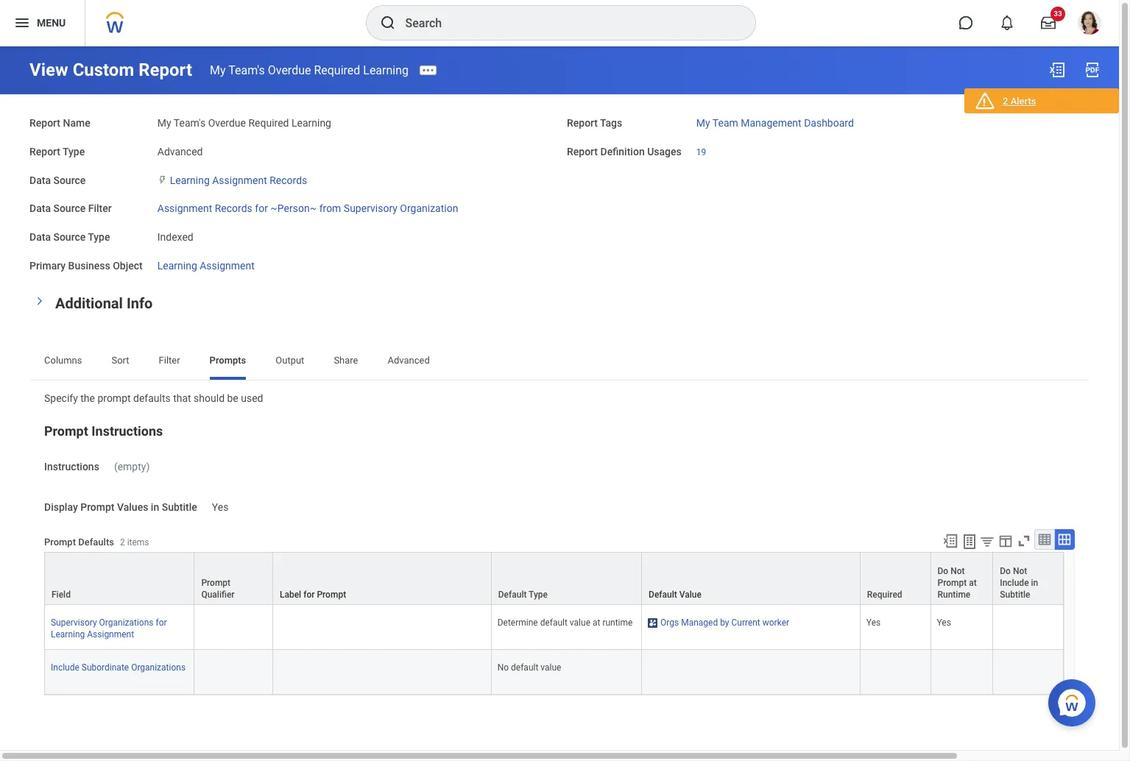 Task type: vqa. For each thing, say whether or not it's contained in the screenshot.
banner at the top of the page
no



Task type: locate. For each thing, give the bounding box(es) containing it.
for
[[255, 203, 268, 214], [303, 590, 315, 600], [156, 618, 167, 628]]

not
[[951, 566, 965, 576], [1013, 566, 1027, 576]]

prompt inside group
[[44, 424, 88, 439]]

0 horizontal spatial required
[[249, 117, 289, 129]]

export to excel image inside toolbar
[[943, 533, 959, 549]]

supervisory down field
[[51, 618, 97, 628]]

assignment records for ~person~ from supervisory organization link
[[157, 200, 458, 214]]

display prompt values in subtitle element
[[212, 493, 229, 515]]

default up 'determine'
[[498, 590, 527, 600]]

at inside do not prompt at runtime
[[969, 578, 977, 588]]

1 horizontal spatial for
[[255, 203, 268, 214]]

0 horizontal spatial subtitle
[[162, 501, 197, 513]]

toolbar inside view custom report main content
[[936, 529, 1075, 552]]

default for determine
[[540, 618, 568, 628]]

0 horizontal spatial overdue
[[208, 117, 246, 129]]

prompt right label
[[317, 590, 346, 600]]

2 left alerts
[[1003, 96, 1008, 107]]

determine
[[498, 618, 538, 628]]

export to excel image for view custom report
[[1049, 61, 1066, 79]]

type inside popup button
[[529, 590, 548, 600]]

in inside do not include in subtitle
[[1031, 578, 1039, 588]]

prompt instructions group
[[44, 423, 1075, 475]]

default inside default type popup button
[[498, 590, 527, 600]]

toolbar
[[936, 529, 1075, 552]]

2 do from the left
[[1000, 566, 1011, 576]]

0 vertical spatial type
[[63, 146, 85, 157]]

prompt qualifier button
[[195, 553, 272, 604]]

yes down runtime
[[937, 618, 951, 628]]

0 vertical spatial my team's overdue required learning
[[210, 63, 409, 77]]

report
[[139, 60, 192, 80], [29, 117, 60, 129], [567, 117, 598, 129], [29, 146, 60, 157], [567, 146, 598, 157]]

row containing supervisory organizations for learning assignment
[[44, 605, 1064, 650]]

default right the no
[[511, 663, 539, 673]]

filter up data source type
[[88, 203, 112, 214]]

2 data from the top
[[29, 203, 51, 214]]

supervisory organizations for learning assignment
[[51, 618, 167, 640]]

subtitle inside do not include in subtitle
[[1000, 590, 1031, 600]]

source up data source filter
[[53, 174, 86, 186]]

default type
[[498, 590, 548, 600]]

my for report tags
[[696, 117, 710, 129]]

overdue up report name element
[[268, 63, 311, 77]]

1 horizontal spatial subtitle
[[1000, 590, 1031, 600]]

prompt up runtime
[[938, 578, 967, 588]]

overdue up learning assignment records link in the top left of the page
[[208, 117, 246, 129]]

info
[[127, 294, 153, 312]]

default for default value
[[649, 590, 677, 600]]

report definition usages
[[567, 146, 682, 157]]

0 vertical spatial in
[[151, 501, 159, 513]]

runtime
[[603, 618, 633, 628]]

1 vertical spatial subtitle
[[1000, 590, 1031, 600]]

at for runtime
[[593, 618, 600, 628]]

0 horizontal spatial supervisory
[[51, 618, 97, 628]]

data for data source filter
[[29, 203, 51, 214]]

management
[[741, 117, 802, 129]]

0 vertical spatial records
[[270, 174, 307, 186]]

1 do from the left
[[938, 566, 949, 576]]

1 horizontal spatial not
[[1013, 566, 1027, 576]]

sort
[[112, 355, 129, 366]]

type up business
[[88, 231, 110, 243]]

2 vertical spatial type
[[529, 590, 548, 600]]

subtitle
[[162, 501, 197, 513], [1000, 590, 1031, 600]]

0 horizontal spatial type
[[63, 146, 85, 157]]

data down data source
[[29, 203, 51, 214]]

1 vertical spatial source
[[53, 203, 86, 214]]

data
[[29, 174, 51, 186], [29, 203, 51, 214], [29, 231, 51, 243]]

2 vertical spatial data
[[29, 231, 51, 243]]

organizations up include subordinate organizations link
[[99, 618, 154, 628]]

1 default from the left
[[498, 590, 527, 600]]

1 horizontal spatial filter
[[159, 355, 180, 366]]

yes up prompt qualifier popup button
[[212, 501, 229, 513]]

profile logan mcneil image
[[1078, 11, 1102, 38]]

0 vertical spatial advanced
[[157, 146, 203, 157]]

required for report name element
[[249, 117, 289, 129]]

report down report tags
[[567, 146, 598, 157]]

default value
[[649, 590, 702, 600]]

row down determine default value at runtime
[[44, 650, 1064, 695]]

default for default type
[[498, 590, 527, 600]]

learning down field
[[51, 630, 85, 640]]

default left value
[[649, 590, 677, 600]]

1 horizontal spatial default
[[649, 590, 677, 600]]

2 source from the top
[[53, 203, 86, 214]]

1 vertical spatial team's
[[174, 117, 206, 129]]

my team's overdue required learning
[[210, 63, 409, 77], [157, 117, 331, 129]]

source for type
[[53, 231, 86, 243]]

for down the field popup button
[[156, 618, 167, 628]]

0 vertical spatial filter
[[88, 203, 112, 214]]

0 horizontal spatial my
[[157, 117, 171, 129]]

1 vertical spatial data
[[29, 203, 51, 214]]

1 horizontal spatial 2
[[1003, 96, 1008, 107]]

learning inside report name element
[[292, 117, 331, 129]]

1 vertical spatial filter
[[159, 355, 180, 366]]

2 left "items"
[[120, 538, 125, 548]]

1 vertical spatial 2
[[120, 538, 125, 548]]

1 vertical spatial for
[[303, 590, 315, 600]]

advanced up data source icon
[[157, 146, 203, 157]]

my up advanced element
[[157, 117, 171, 129]]

instructions down prompt
[[92, 424, 163, 439]]

data for data source
[[29, 174, 51, 186]]

yes
[[212, 501, 229, 513], [867, 618, 881, 628], [937, 618, 951, 628]]

filter
[[88, 203, 112, 214], [159, 355, 180, 366]]

my team's overdue required learning for report name element
[[157, 117, 331, 129]]

1 horizontal spatial my
[[210, 63, 226, 77]]

assignment
[[212, 174, 267, 186], [157, 203, 212, 214], [200, 260, 255, 272], [87, 630, 134, 640]]

tab list inside view custom report main content
[[29, 344, 1090, 380]]

filter up the that
[[159, 355, 180, 366]]

default
[[540, 618, 568, 628], [511, 663, 539, 673]]

do inside do not prompt at runtime
[[938, 566, 949, 576]]

data up primary
[[29, 231, 51, 243]]

0 horizontal spatial not
[[951, 566, 965, 576]]

instructions
[[92, 424, 163, 439], [44, 461, 99, 473]]

1 horizontal spatial do
[[1000, 566, 1011, 576]]

determine default value at runtime element
[[498, 615, 633, 628]]

1 horizontal spatial records
[[270, 174, 307, 186]]

1 vertical spatial in
[[1031, 578, 1039, 588]]

team's up advanced element
[[174, 117, 206, 129]]

0 vertical spatial include
[[1000, 578, 1029, 588]]

default value button
[[642, 553, 860, 604]]

1 horizontal spatial team's
[[228, 63, 265, 77]]

team's for my team's overdue required learning link
[[228, 63, 265, 77]]

1 vertical spatial required
[[249, 117, 289, 129]]

0 vertical spatial instructions
[[92, 424, 163, 439]]

0 vertical spatial for
[[255, 203, 268, 214]]

subtitle for do not include in subtitle
[[1000, 590, 1031, 600]]

view printable version (pdf) image
[[1084, 61, 1102, 79]]

instructions up display
[[44, 461, 99, 473]]

export to excel image
[[1049, 61, 1066, 79], [943, 533, 959, 549]]

row down default type
[[44, 605, 1064, 650]]

prompt down display
[[44, 537, 76, 548]]

1 vertical spatial default
[[511, 663, 539, 673]]

include left subordinate
[[51, 663, 79, 673]]

0 horizontal spatial do
[[938, 566, 949, 576]]

in right values
[[151, 501, 159, 513]]

my
[[210, 63, 226, 77], [157, 117, 171, 129], [696, 117, 710, 129]]

prompt up the qualifier
[[201, 578, 231, 588]]

2 horizontal spatial yes
[[937, 618, 951, 628]]

prompt down specify
[[44, 424, 88, 439]]

organizations inside supervisory organizations for learning assignment
[[99, 618, 154, 628]]

tab list containing columns
[[29, 344, 1090, 380]]

1 horizontal spatial overdue
[[268, 63, 311, 77]]

report up report type
[[29, 117, 60, 129]]

0 horizontal spatial team's
[[174, 117, 206, 129]]

team's up report name element
[[228, 63, 265, 77]]

1 vertical spatial type
[[88, 231, 110, 243]]

advanced right share
[[388, 355, 430, 366]]

for left ~person~
[[255, 203, 268, 214]]

1 horizontal spatial value
[[570, 618, 591, 628]]

1 vertical spatial value
[[541, 663, 561, 673]]

1 horizontal spatial advanced
[[388, 355, 430, 366]]

yes down required popup button
[[867, 618, 881, 628]]

fullscreen image
[[1016, 533, 1032, 549]]

advanced inside tab list
[[388, 355, 430, 366]]

additional
[[55, 294, 123, 312]]

required button
[[861, 553, 930, 604]]

at left runtime
[[593, 618, 600, 628]]

at
[[969, 578, 977, 588], [593, 618, 600, 628]]

my left team
[[696, 117, 710, 129]]

in down fullscreen 'icon'
[[1031, 578, 1039, 588]]

row
[[44, 552, 1064, 605], [44, 605, 1064, 650], [44, 650, 1064, 695]]

my for view custom report
[[210, 63, 226, 77]]

records down learning assignment records
[[215, 203, 252, 214]]

0 horizontal spatial include
[[51, 663, 79, 673]]

orgs managed by current worker link
[[661, 615, 789, 628]]

0 horizontal spatial for
[[156, 618, 167, 628]]

1 vertical spatial at
[[593, 618, 600, 628]]

required inside popup button
[[867, 590, 903, 600]]

indexed
[[157, 231, 193, 243]]

2 default from the left
[[649, 590, 677, 600]]

my team's overdue required learning link
[[210, 63, 409, 77]]

default right 'determine'
[[540, 618, 568, 628]]

not down fullscreen 'icon'
[[1013, 566, 1027, 576]]

2 vertical spatial source
[[53, 231, 86, 243]]

row containing do not prompt at runtime
[[44, 552, 1064, 605]]

1 horizontal spatial include
[[1000, 578, 1029, 588]]

include
[[1000, 578, 1029, 588], [51, 663, 79, 673]]

1 vertical spatial instructions
[[44, 461, 99, 473]]

1 horizontal spatial required
[[314, 63, 360, 77]]

data down report type
[[29, 174, 51, 186]]

(empty)
[[114, 461, 150, 473]]

2 vertical spatial required
[[867, 590, 903, 600]]

3 data from the top
[[29, 231, 51, 243]]

name
[[63, 117, 90, 129]]

additional info
[[55, 294, 153, 312]]

chevron down image
[[35, 292, 45, 310]]

1 vertical spatial records
[[215, 203, 252, 214]]

0 horizontal spatial filter
[[88, 203, 112, 214]]

1 vertical spatial export to excel image
[[943, 533, 959, 549]]

data source image
[[157, 174, 167, 186]]

records up ~person~
[[270, 174, 307, 186]]

0 vertical spatial default
[[540, 618, 568, 628]]

dashboard
[[804, 117, 854, 129]]

0 vertical spatial team's
[[228, 63, 265, 77]]

0 vertical spatial value
[[570, 618, 591, 628]]

export to excel image left export to worksheets 'image'
[[943, 533, 959, 549]]

value for no default value
[[541, 663, 561, 673]]

do up runtime
[[938, 566, 949, 576]]

1 vertical spatial supervisory
[[51, 618, 97, 628]]

at up runtime
[[969, 578, 977, 588]]

3 source from the top
[[53, 231, 86, 243]]

0 vertical spatial subtitle
[[162, 501, 197, 513]]

0 vertical spatial source
[[53, 174, 86, 186]]

required inside report name element
[[249, 117, 289, 129]]

include down click to view/edit grid preferences icon
[[1000, 578, 1029, 588]]

overdue inside report name element
[[208, 117, 246, 129]]

items
[[127, 538, 149, 548]]

supervisory organizations for learning assignment link
[[51, 615, 167, 640]]

3 row from the top
[[44, 650, 1064, 695]]

do
[[938, 566, 949, 576], [1000, 566, 1011, 576]]

cell
[[195, 605, 273, 650], [273, 605, 492, 650], [994, 605, 1064, 650], [195, 650, 273, 695], [273, 650, 492, 695], [642, 650, 861, 695], [861, 650, 931, 695], [931, 650, 994, 695], [994, 650, 1064, 695]]

export to excel image left view printable version (pdf) image
[[1049, 61, 1066, 79]]

0 vertical spatial at
[[969, 578, 977, 588]]

qualifier
[[201, 590, 235, 600]]

supervisory inside supervisory organizations for learning assignment
[[51, 618, 97, 628]]

supervisory
[[344, 203, 398, 214], [51, 618, 97, 628]]

2 not from the left
[[1013, 566, 1027, 576]]

0 horizontal spatial default
[[511, 663, 539, 673]]

my up report name element
[[210, 63, 226, 77]]

default type button
[[492, 553, 641, 604]]

not inside do not prompt at runtime
[[951, 566, 965, 576]]

1 horizontal spatial in
[[1031, 578, 1039, 588]]

object
[[113, 260, 143, 272]]

2 horizontal spatial type
[[529, 590, 548, 600]]

0 horizontal spatial at
[[593, 618, 600, 628]]

0 horizontal spatial default
[[498, 590, 527, 600]]

1 vertical spatial my team's overdue required learning
[[157, 117, 331, 129]]

source down data source filter
[[53, 231, 86, 243]]

do down click to view/edit grid preferences icon
[[1000, 566, 1011, 576]]

0 horizontal spatial 2
[[120, 538, 125, 548]]

the
[[80, 392, 95, 404]]

select to filter grid data image
[[979, 534, 996, 549]]

2 row from the top
[[44, 605, 1064, 650]]

row up determine default value at runtime element
[[44, 552, 1064, 605]]

workday assistant region
[[1049, 674, 1102, 727]]

source up data source type
[[53, 203, 86, 214]]

1 vertical spatial organizations
[[131, 663, 186, 673]]

1 horizontal spatial yes
[[867, 618, 881, 628]]

for inside assignment records for ~person~ from supervisory organization link
[[255, 203, 268, 214]]

2 horizontal spatial my
[[696, 117, 710, 129]]

source
[[53, 174, 86, 186], [53, 203, 86, 214], [53, 231, 86, 243]]

assignment records for ~person~ from supervisory organization
[[157, 203, 458, 214]]

1 vertical spatial advanced
[[388, 355, 430, 366]]

1 horizontal spatial at
[[969, 578, 977, 588]]

prompt up prompt defaults 2 items at the bottom left
[[80, 501, 115, 513]]

value
[[680, 590, 702, 600]]

0 horizontal spatial records
[[215, 203, 252, 214]]

1 not from the left
[[951, 566, 965, 576]]

1 horizontal spatial default
[[540, 618, 568, 628]]

for right label
[[303, 590, 315, 600]]

overdue
[[268, 63, 311, 77], [208, 117, 246, 129]]

my team's overdue required learning for my team's overdue required learning link
[[210, 63, 409, 77]]

0 vertical spatial 2
[[1003, 96, 1008, 107]]

type up 'determine'
[[529, 590, 548, 600]]

2 horizontal spatial required
[[867, 590, 903, 600]]

0 horizontal spatial value
[[541, 663, 561, 673]]

0 horizontal spatial in
[[151, 501, 159, 513]]

default
[[498, 590, 527, 600], [649, 590, 677, 600]]

do inside do not include in subtitle
[[1000, 566, 1011, 576]]

records
[[270, 174, 307, 186], [215, 203, 252, 214]]

in
[[151, 501, 159, 513], [1031, 578, 1039, 588]]

orgs
[[661, 618, 679, 628]]

alerts
[[1011, 96, 1036, 107]]

1 horizontal spatial supervisory
[[344, 203, 398, 214]]

not up runtime
[[951, 566, 965, 576]]

1 horizontal spatial type
[[88, 231, 110, 243]]

determine default value at runtime
[[498, 618, 633, 628]]

view custom report main content
[[0, 46, 1119, 749]]

0 vertical spatial overdue
[[268, 63, 311, 77]]

data source type element
[[157, 222, 193, 244]]

for inside supervisory organizations for learning assignment
[[156, 618, 167, 628]]

value
[[570, 618, 591, 628], [541, 663, 561, 673]]

0 vertical spatial export to excel image
[[1049, 61, 1066, 79]]

0 vertical spatial required
[[314, 63, 360, 77]]

field button
[[45, 553, 194, 604]]

organizations right subordinate
[[131, 663, 186, 673]]

default inside default value popup button
[[649, 590, 677, 600]]

label for prompt
[[280, 590, 346, 600]]

2 horizontal spatial for
[[303, 590, 315, 600]]

1 vertical spatial overdue
[[208, 117, 246, 129]]

supervisory right 'from'
[[344, 203, 398, 214]]

values
[[117, 501, 148, 513]]

0 vertical spatial organizations
[[99, 618, 154, 628]]

overdue for my team's overdue required learning link
[[268, 63, 311, 77]]

team's
[[228, 63, 265, 77], [174, 117, 206, 129]]

1 horizontal spatial export to excel image
[[1049, 61, 1066, 79]]

report name element
[[157, 108, 331, 130]]

advanced
[[157, 146, 203, 157], [388, 355, 430, 366]]

0 horizontal spatial advanced
[[157, 146, 203, 157]]

my team management dashboard link
[[696, 114, 854, 129]]

report for report tags
[[567, 117, 598, 129]]

runtime
[[938, 590, 971, 600]]

type down name
[[63, 146, 85, 157]]

not inside do not include in subtitle
[[1013, 566, 1027, 576]]

learning down my team's overdue required learning link
[[292, 117, 331, 129]]

custom
[[73, 60, 134, 80]]

report right the custom
[[139, 60, 192, 80]]

in for include
[[1031, 578, 1039, 588]]

source for filter
[[53, 203, 86, 214]]

0 vertical spatial data
[[29, 174, 51, 186]]

business
[[68, 260, 110, 272]]

subtitle left display prompt values in subtitle element
[[162, 501, 197, 513]]

value left runtime
[[570, 618, 591, 628]]

notifications large image
[[1000, 15, 1015, 30]]

1 data from the top
[[29, 174, 51, 186]]

0 horizontal spatial export to excel image
[[943, 533, 959, 549]]

learning assignment records link
[[170, 171, 307, 186]]

1 vertical spatial include
[[51, 663, 79, 673]]

2 vertical spatial for
[[156, 618, 167, 628]]

data for data source type
[[29, 231, 51, 243]]

report up data source
[[29, 146, 60, 157]]

report left the tags
[[567, 117, 598, 129]]

additional info button
[[55, 294, 153, 312]]

1 row from the top
[[44, 552, 1064, 605]]

subtitle down fullscreen 'icon'
[[1000, 590, 1031, 600]]

team's inside report name element
[[174, 117, 206, 129]]

tab list
[[29, 344, 1090, 380]]

value down determine default value at runtime
[[541, 663, 561, 673]]



Task type: describe. For each thing, give the bounding box(es) containing it.
prompt instructions
[[44, 424, 163, 439]]

do for do not prompt at runtime
[[938, 566, 949, 576]]

be
[[227, 392, 238, 404]]

should
[[194, 392, 225, 404]]

for for organizations
[[156, 618, 167, 628]]

my team management dashboard
[[696, 117, 854, 129]]

33 button
[[1032, 7, 1066, 39]]

prompt qualifier
[[201, 578, 235, 600]]

learning right data source icon
[[170, 174, 210, 186]]

primary
[[29, 260, 66, 272]]

33
[[1054, 10, 1062, 18]]

0 vertical spatial supervisory
[[344, 203, 398, 214]]

data source filter
[[29, 203, 112, 214]]

report name
[[29, 117, 90, 129]]

defaults
[[133, 392, 171, 404]]

2 inside button
[[1003, 96, 1008, 107]]

do not include in subtitle
[[1000, 566, 1039, 600]]

type for report type
[[63, 146, 85, 157]]

learning assignment link
[[157, 257, 255, 272]]

label for prompt button
[[273, 553, 491, 604]]

required for my team's overdue required learning link
[[314, 63, 360, 77]]

defaults
[[78, 537, 114, 548]]

field
[[52, 590, 71, 600]]

from
[[319, 203, 341, 214]]

in for values
[[151, 501, 159, 513]]

view custom report
[[29, 60, 192, 80]]

include subordinate organizations link
[[51, 660, 186, 673]]

export to worksheets image
[[961, 533, 979, 551]]

prompt defaults 2 items
[[44, 537, 149, 548]]

search image
[[379, 14, 397, 32]]

display
[[44, 501, 78, 513]]

filter inside tab list
[[159, 355, 180, 366]]

subordinate
[[82, 663, 129, 673]]

19
[[696, 147, 706, 157]]

2 alerts
[[1003, 96, 1036, 107]]

for inside the label for prompt popup button
[[303, 590, 315, 600]]

report tags
[[567, 117, 622, 129]]

learning assignment records
[[170, 174, 307, 186]]

managed
[[681, 618, 718, 628]]

orgs managed by current worker
[[661, 618, 789, 628]]

not for include
[[1013, 566, 1027, 576]]

organization
[[400, 203, 458, 214]]

used
[[241, 392, 263, 404]]

team
[[713, 117, 738, 129]]

usages
[[647, 146, 682, 157]]

justify image
[[13, 14, 31, 32]]

no default value element
[[498, 660, 561, 673]]

share
[[334, 355, 358, 366]]

that
[[173, 392, 191, 404]]

default for no
[[511, 663, 539, 673]]

report for report name
[[29, 117, 60, 129]]

2 alerts button
[[965, 88, 1119, 116]]

prompt inside popup button
[[317, 590, 346, 600]]

data source
[[29, 174, 86, 186]]

advanced element
[[157, 143, 203, 157]]

current
[[732, 618, 761, 628]]

label
[[280, 590, 301, 600]]

prompt inside do not prompt at runtime
[[938, 578, 967, 588]]

inbox large image
[[1041, 15, 1056, 30]]

menu
[[37, 17, 66, 28]]

19 button
[[696, 146, 709, 158]]

2 inside prompt defaults 2 items
[[120, 538, 125, 548]]

not for prompt
[[951, 566, 965, 576]]

data source type
[[29, 231, 110, 243]]

do not prompt at runtime button
[[931, 553, 993, 604]]

click to view/edit grid preferences image
[[998, 533, 1014, 549]]

specify
[[44, 392, 78, 404]]

no default value
[[498, 663, 561, 673]]

do for do not include in subtitle
[[1000, 566, 1011, 576]]

tags
[[600, 117, 622, 129]]

report for report definition usages
[[567, 146, 598, 157]]

display prompt values in subtitle
[[44, 501, 197, 513]]

do not include in subtitle button
[[994, 553, 1063, 604]]

report for report type
[[29, 146, 60, 157]]

~person~
[[270, 203, 317, 214]]

export to excel image for prompt defaults
[[943, 533, 959, 549]]

value for determine default value at runtime
[[570, 618, 591, 628]]

no
[[498, 663, 509, 673]]

learning down search "icon" on the top left
[[363, 63, 409, 77]]

row containing include subordinate organizations
[[44, 650, 1064, 695]]

type for default type
[[529, 590, 548, 600]]

view
[[29, 60, 68, 80]]

include subordinate organizations
[[51, 663, 186, 673]]

learning down "indexed" on the left top
[[157, 260, 197, 272]]

prompt inside prompt qualifier
[[201, 578, 231, 588]]

definition
[[601, 146, 645, 157]]

worker
[[763, 618, 789, 628]]

prompt
[[98, 392, 131, 404]]

output
[[276, 355, 304, 366]]

Search Workday  search field
[[405, 7, 725, 39]]

menu button
[[0, 0, 85, 46]]

exclamation image
[[979, 97, 990, 108]]

subtitle for display prompt values in subtitle
[[162, 501, 197, 513]]

assignment inside supervisory organizations for learning assignment
[[87, 630, 134, 640]]

overdue for report name element
[[208, 117, 246, 129]]

my inside report name element
[[157, 117, 171, 129]]

expand table image
[[1057, 532, 1072, 547]]

learning inside supervisory organizations for learning assignment
[[51, 630, 85, 640]]

specify the prompt defaults that should be used
[[44, 392, 263, 404]]

primary business object
[[29, 260, 143, 272]]

1 source from the top
[[53, 174, 86, 186]]

include inside do not include in subtitle
[[1000, 578, 1029, 588]]

columns
[[44, 355, 82, 366]]

at for runtime
[[969, 578, 977, 588]]

0 horizontal spatial yes
[[212, 501, 229, 513]]

by
[[720, 618, 729, 628]]

report type
[[29, 146, 85, 157]]

team's for report name element
[[174, 117, 206, 129]]

prompts
[[210, 355, 246, 366]]

for for records
[[255, 203, 268, 214]]

do not prompt at runtime
[[938, 566, 977, 600]]

table image
[[1038, 532, 1052, 547]]



